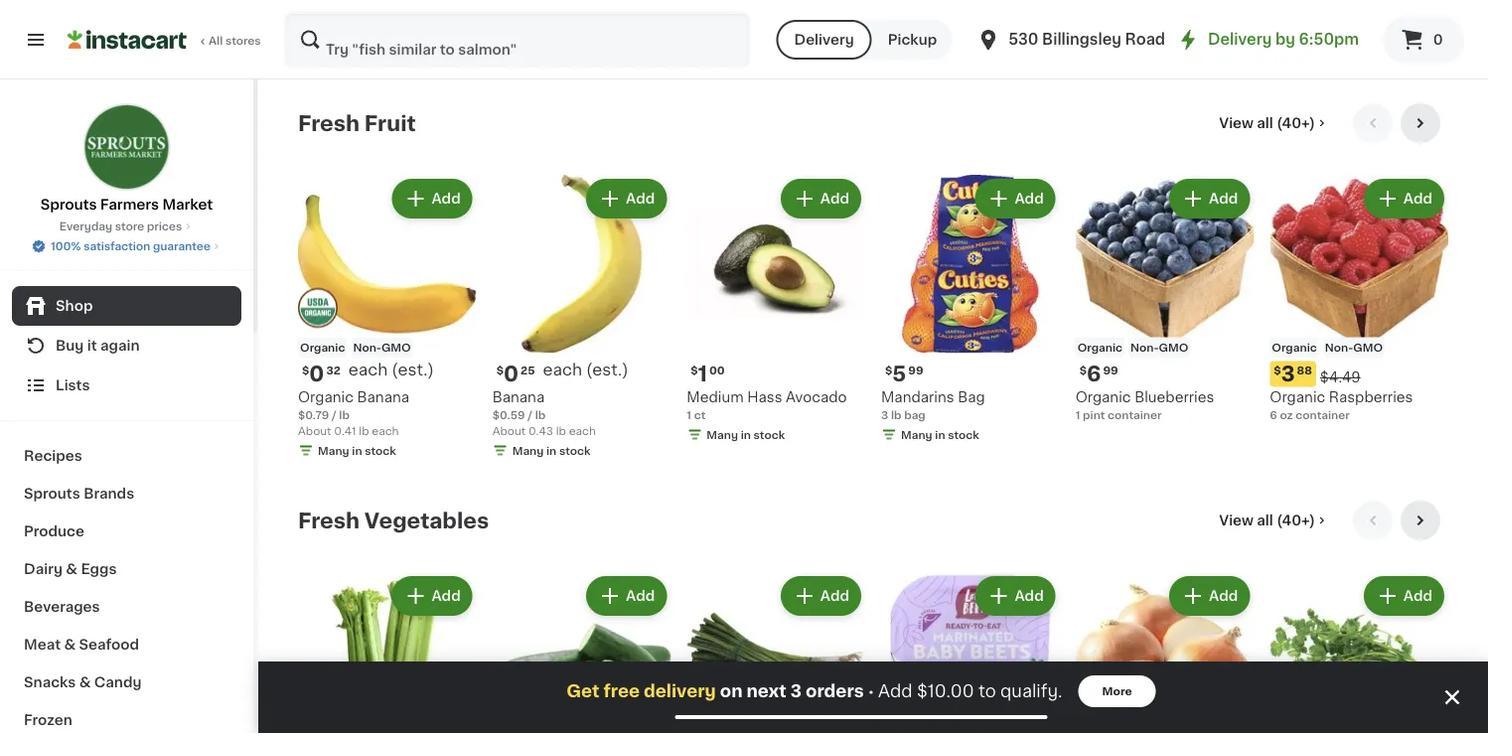 Task type: vqa. For each thing, say whether or not it's contained in the screenshot.
$ within $ 0 32
yes



Task type: describe. For each thing, give the bounding box(es) containing it.
•
[[868, 683, 874, 699]]

more button
[[1079, 676, 1156, 708]]

organic blueberries 1 pint container
[[1076, 390, 1215, 421]]

all for fresh vegetables
[[1257, 514, 1274, 528]]

all stores
[[209, 35, 261, 46]]

1 gmo from the left
[[381, 342, 411, 353]]

banana inside organic banana $0.79 / lb about 0.41 lb each
[[357, 390, 409, 404]]

seafood
[[79, 638, 139, 652]]

sprouts farmers market link
[[41, 103, 213, 215]]

store
[[115, 221, 144, 232]]

product group containing 3
[[1270, 175, 1449, 423]]

view all (40+) for fruit
[[1220, 116, 1316, 130]]

qualify.
[[1001, 683, 1063, 700]]

view all (40+) button for fresh vegetables
[[1212, 501, 1338, 541]]

hass
[[747, 390, 783, 404]]

delivery by 6:50pm link
[[1177, 28, 1359, 52]]

organic inside organic blueberries 1 pint container
[[1076, 390, 1131, 404]]

fresh vegetables
[[298, 510, 489, 531]]

lists link
[[12, 366, 241, 405]]

shop link
[[12, 286, 241, 326]]

organic non-gmo for organic blueberries
[[1078, 342, 1189, 353]]

fresh for fresh fruit
[[298, 113, 360, 134]]

container for blueberries
[[1108, 410, 1162, 421]]

main content containing fresh fruit
[[258, 79, 1489, 733]]

buy
[[56, 339, 84, 353]]

product group containing 1
[[687, 175, 866, 447]]

produce
[[24, 525, 84, 539]]

brands
[[84, 487, 134, 501]]

$0.79
[[298, 410, 329, 421]]

delivery by 6:50pm
[[1208, 32, 1359, 47]]

fresh fruit
[[298, 113, 416, 134]]

view for fresh fruit
[[1220, 116, 1254, 130]]

6:50pm
[[1299, 32, 1359, 47]]

delivery for delivery
[[795, 33, 854, 47]]

stock down medium hass avocado 1 ct
[[754, 429, 785, 440]]

/ inside banana $0.59 / lb about 0.43 lb each
[[528, 410, 533, 421]]

organic banana $0.79 / lb about 0.41 lb each
[[298, 390, 409, 436]]

snacks
[[24, 676, 76, 690]]

100%
[[51, 241, 81, 252]]

stores
[[225, 35, 261, 46]]

1 non- from the left
[[353, 342, 381, 353]]

fresh for fresh vegetables
[[298, 510, 360, 531]]

each (est.) for banana
[[543, 362, 629, 378]]

again
[[100, 339, 140, 353]]

3 inside mandarins bag 3 lb bag
[[881, 410, 889, 421]]

$ for $ 6 99
[[1080, 365, 1087, 376]]

$10.00
[[917, 683, 974, 700]]

many in stock down medium hass avocado 1 ct
[[707, 429, 785, 440]]

(40+) for vegetables
[[1277, 514, 1316, 528]]

1 inside organic blueberries 1 pint container
[[1076, 410, 1081, 421]]

eggs
[[81, 562, 117, 576]]

to
[[979, 683, 996, 700]]

530 billingsley road
[[1009, 32, 1166, 47]]

buy it again link
[[12, 326, 241, 366]]

view all (40+) for vegetables
[[1220, 514, 1316, 528]]

organic raspberries 6 oz container
[[1270, 390, 1413, 421]]

stock down bag
[[948, 429, 980, 440]]

pint
[[1083, 410, 1105, 421]]

(est.) for banana
[[586, 362, 629, 378]]

view all (40+) button for fresh fruit
[[1212, 103, 1338, 143]]

& for snacks
[[79, 676, 91, 690]]

88
[[1297, 365, 1313, 376]]

meat & seafood link
[[12, 626, 241, 664]]

product group containing 6
[[1076, 175, 1254, 423]]

everyday store prices
[[59, 221, 182, 232]]

each right 25
[[543, 362, 582, 378]]

billingsley
[[1043, 32, 1122, 47]]

sprouts brands link
[[12, 475, 241, 513]]

free
[[604, 683, 640, 700]]

32
[[326, 365, 341, 376]]

bag
[[904, 410, 926, 421]]

delivery button
[[777, 20, 872, 60]]

100% satisfaction guarantee button
[[31, 235, 222, 254]]

dairy
[[24, 562, 63, 576]]

530
[[1009, 32, 1039, 47]]

(est.) for organic banana
[[392, 362, 434, 378]]

about inside banana $0.59 / lb about 0.43 lb each
[[493, 425, 526, 436]]

530 billingsley road button
[[977, 12, 1166, 68]]

5
[[893, 364, 907, 385]]

6 inside organic raspberries 6 oz container
[[1270, 410, 1278, 421]]

shop
[[56, 299, 93, 313]]

snacks & candy
[[24, 676, 142, 690]]

prices
[[147, 221, 182, 232]]

non- for organic raspberries
[[1325, 342, 1354, 353]]

frozen link
[[12, 702, 241, 733]]

organic inside organic raspberries 6 oz container
[[1270, 390, 1326, 404]]

lb up '0.43'
[[535, 410, 546, 421]]

$ for $ 0 32
[[302, 365, 309, 376]]

1 inside medium hass avocado 1 ct
[[687, 410, 692, 421]]

farmers
[[100, 198, 159, 212]]

many in stock down '0.43'
[[512, 445, 591, 456]]

ct
[[694, 410, 706, 421]]

sprouts farmers market logo image
[[83, 103, 170, 191]]

each inside organic banana $0.79 / lb about 0.41 lb each
[[372, 425, 399, 436]]

raspberries
[[1329, 390, 1413, 404]]

medium
[[687, 390, 744, 404]]

avocado
[[786, 390, 847, 404]]

blueberries
[[1135, 390, 1215, 404]]

delivery for delivery by 6:50pm
[[1208, 32, 1272, 47]]

sprouts for sprouts farmers market
[[41, 198, 97, 212]]

container for raspberries
[[1296, 410, 1350, 421]]

all
[[209, 35, 223, 46]]

$ 0 32
[[302, 364, 341, 385]]

recipes link
[[12, 437, 241, 475]]

delivery
[[644, 683, 716, 700]]

organic up 32
[[300, 342, 345, 353]]

in down the 0.41
[[352, 445, 362, 456]]

on
[[720, 683, 743, 700]]

$ 6 99
[[1080, 364, 1119, 385]]



Task type: locate. For each thing, give the bounding box(es) containing it.
everyday
[[59, 221, 112, 232]]

beverages
[[24, 600, 100, 614]]

99 inside the $ 5 99
[[909, 365, 924, 376]]

1 horizontal spatial organic non-gmo
[[1078, 342, 1189, 353]]

0 vertical spatial &
[[66, 562, 77, 576]]

0 horizontal spatial organic non-gmo
[[300, 342, 411, 353]]

organic up the $0.79
[[298, 390, 354, 404]]

each right '0.43'
[[569, 425, 596, 436]]

by
[[1276, 32, 1296, 47]]

0 horizontal spatial container
[[1108, 410, 1162, 421]]

delivery left pickup button
[[795, 33, 854, 47]]

1 vertical spatial view
[[1220, 514, 1254, 528]]

2 non- from the left
[[1131, 342, 1159, 353]]

next
[[747, 683, 787, 700]]

$ for $ 5 99
[[885, 365, 893, 376]]

meat & seafood
[[24, 638, 139, 652]]

service type group
[[777, 20, 953, 60]]

1 vertical spatial 6
[[1270, 410, 1278, 421]]

0 vertical spatial item carousel region
[[298, 103, 1449, 485]]

& for meat
[[64, 638, 76, 652]]

2 view from the top
[[1220, 514, 1254, 528]]

fresh left fruit
[[298, 113, 360, 134]]

$ inside '$ 6 99'
[[1080, 365, 1087, 376]]

item carousel region containing fresh fruit
[[298, 103, 1449, 485]]

instacart logo image
[[68, 28, 187, 52]]

main content
[[258, 79, 1489, 733]]

3 non- from the left
[[1325, 342, 1354, 353]]

2 item carousel region from the top
[[298, 501, 1449, 733]]

& right "meat"
[[64, 638, 76, 652]]

$ up pint
[[1080, 365, 1087, 376]]

0 vertical spatial view all (40+) button
[[1212, 103, 1338, 143]]

6 $ from the left
[[1274, 365, 1282, 376]]

road
[[1125, 32, 1166, 47]]

satisfaction
[[84, 241, 150, 252]]

dairy & eggs link
[[12, 551, 241, 588]]

0 horizontal spatial 3
[[791, 683, 802, 700]]

stock down banana $0.59 / lb about 0.43 lb each
[[559, 445, 591, 456]]

banana down $0.32 each (estimated) "element"
[[357, 390, 409, 404]]

1
[[698, 364, 707, 385], [1076, 410, 1081, 421], [687, 410, 692, 421]]

2 gmo from the left
[[1159, 342, 1189, 353]]

each inside "element"
[[349, 362, 388, 378]]

0 inside "element"
[[309, 364, 324, 385]]

all stores link
[[68, 12, 262, 68]]

banana $0.59 / lb about 0.43 lb each
[[493, 390, 596, 436]]

many in stock down the 0.41
[[318, 445, 396, 456]]

get
[[567, 683, 600, 700]]

3 organic non-gmo from the left
[[1272, 342, 1383, 353]]

banana up "$0.59"
[[493, 390, 545, 404]]

in
[[935, 429, 946, 440], [741, 429, 751, 440], [352, 445, 362, 456], [547, 445, 557, 456]]

organic non-gmo up the 88
[[1272, 342, 1383, 353]]

1 vertical spatial fresh
[[298, 510, 360, 531]]

all
[[1257, 116, 1274, 130], [1257, 514, 1274, 528]]

5 $ from the left
[[691, 365, 698, 376]]

non- up $0.32 each (estimated) "element"
[[353, 342, 381, 353]]

0 horizontal spatial gmo
[[381, 342, 411, 353]]

1 / from the left
[[332, 410, 336, 421]]

product group containing 5
[[881, 175, 1060, 447]]

$0.32 each (estimated) element
[[298, 361, 477, 387]]

(est.) up banana $0.59 / lb about 0.43 lb each
[[586, 362, 629, 378]]

1 $ from the left
[[302, 365, 309, 376]]

2 horizontal spatial organic non-gmo
[[1272, 342, 1383, 353]]

dairy & eggs
[[24, 562, 117, 576]]

$ inside the $ 5 99
[[885, 365, 893, 376]]

1 horizontal spatial container
[[1296, 410, 1350, 421]]

0
[[1434, 33, 1444, 47], [309, 364, 324, 385], [504, 364, 519, 385]]

view
[[1220, 116, 1254, 130], [1220, 514, 1254, 528]]

gmo
[[381, 342, 411, 353], [1159, 342, 1189, 353], [1354, 342, 1383, 353]]

(est.) inside $0.25 each (estimated) element
[[586, 362, 629, 378]]

vegetables
[[365, 510, 489, 531]]

product group
[[298, 175, 477, 463], [493, 175, 671, 463], [687, 175, 866, 447], [881, 175, 1060, 447], [1076, 175, 1254, 423], [1270, 175, 1449, 423], [298, 572, 477, 733], [493, 572, 671, 733], [687, 572, 866, 733], [881, 572, 1060, 733], [1076, 572, 1254, 733], [1270, 572, 1449, 733]]

99 for 6
[[1103, 365, 1119, 376]]

2 view all (40+) from the top
[[1220, 514, 1316, 528]]

&
[[66, 562, 77, 576], [64, 638, 76, 652], [79, 676, 91, 690]]

0 horizontal spatial about
[[298, 425, 331, 436]]

2 horizontal spatial gmo
[[1354, 342, 1383, 353]]

many
[[901, 429, 933, 440], [707, 429, 738, 440], [318, 445, 349, 456], [512, 445, 544, 456]]

mandarins bag 3 lb bag
[[881, 390, 985, 421]]

0 vertical spatial 6
[[1087, 364, 1101, 385]]

1 each (est.) from the left
[[349, 362, 434, 378]]

container inside organic raspberries 6 oz container
[[1296, 410, 1350, 421]]

many down bag
[[901, 429, 933, 440]]

2 horizontal spatial 3
[[1282, 364, 1295, 385]]

$ 1 00
[[691, 364, 725, 385]]

1 vertical spatial sprouts
[[24, 487, 80, 501]]

organic up '$ 6 99' on the right
[[1078, 342, 1123, 353]]

each (est.) up organic banana $0.79 / lb about 0.41 lb each
[[349, 362, 434, 378]]

0 vertical spatial view
[[1220, 116, 1254, 130]]

orders
[[806, 683, 864, 700]]

1 (est.) from the left
[[392, 362, 434, 378]]

(est.) up organic banana $0.79 / lb about 0.41 lb each
[[392, 362, 434, 378]]

each (est.) right 25
[[543, 362, 629, 378]]

view all (40+) button
[[1212, 103, 1338, 143], [1212, 501, 1338, 541]]

1 vertical spatial 3
[[881, 410, 889, 421]]

1 view from the top
[[1220, 116, 1254, 130]]

sprouts farmers market
[[41, 198, 213, 212]]

organic up the 88
[[1272, 342, 1317, 353]]

(est.) inside $0.32 each (estimated) "element"
[[392, 362, 434, 378]]

1 horizontal spatial banana
[[493, 390, 545, 404]]

2 vertical spatial &
[[79, 676, 91, 690]]

each (est.) for organic banana
[[349, 362, 434, 378]]

0.41
[[334, 425, 356, 436]]

0 vertical spatial sprouts
[[41, 198, 97, 212]]

treatment tracker modal dialog
[[258, 662, 1489, 733]]

non- up $4.49
[[1325, 342, 1354, 353]]

$ inside $ 0 32
[[302, 365, 309, 376]]

banana
[[357, 390, 409, 404], [493, 390, 545, 404]]

99 inside '$ 6 99'
[[1103, 365, 1119, 376]]

each (est.)
[[349, 362, 434, 378], [543, 362, 629, 378]]

2 / from the left
[[528, 410, 533, 421]]

(40+) for fruit
[[1277, 116, 1316, 130]]

$ 5 99
[[885, 364, 924, 385]]

0 vertical spatial view all (40+)
[[1220, 116, 1316, 130]]

in down medium hass avocado 1 ct
[[741, 429, 751, 440]]

3 left the 88
[[1282, 364, 1295, 385]]

2 banana from the left
[[493, 390, 545, 404]]

1 horizontal spatial each (est.)
[[543, 362, 629, 378]]

2 (est.) from the left
[[586, 362, 629, 378]]

$ for $ 0 25
[[497, 365, 504, 376]]

lb up the 0.41
[[339, 410, 350, 421]]

0 horizontal spatial /
[[332, 410, 336, 421]]

0 horizontal spatial delivery
[[795, 33, 854, 47]]

$3.88 original price: $4.49 element
[[1270, 361, 1449, 387]]

container right oz
[[1296, 410, 1350, 421]]

item carousel region containing fresh vegetables
[[298, 501, 1449, 733]]

1 left pint
[[1076, 410, 1081, 421]]

3 right next at right bottom
[[791, 683, 802, 700]]

$0.25 each (estimated) element
[[493, 361, 671, 387]]

2 each (est.) from the left
[[543, 362, 629, 378]]

view for fresh vegetables
[[1220, 514, 1254, 528]]

2 $ from the left
[[497, 365, 504, 376]]

many down the 0.41
[[318, 445, 349, 456]]

6 left oz
[[1270, 410, 1278, 421]]

$ for $ 3 88
[[1274, 365, 1282, 376]]

more
[[1103, 686, 1133, 697]]

non-
[[353, 342, 381, 353], [1131, 342, 1159, 353], [1325, 342, 1354, 353]]

organic non-gmo up 32
[[300, 342, 411, 353]]

about inside organic banana $0.79 / lb about 0.41 lb each
[[298, 425, 331, 436]]

2 about from the left
[[493, 425, 526, 436]]

0 horizontal spatial 1
[[687, 410, 692, 421]]

beverages link
[[12, 588, 241, 626]]

1 horizontal spatial 1
[[698, 364, 707, 385]]

oz
[[1280, 410, 1293, 421]]

(40+)
[[1277, 116, 1316, 130], [1277, 514, 1316, 528]]

in down '0.43'
[[547, 445, 557, 456]]

2 view all (40+) button from the top
[[1212, 501, 1338, 541]]

lb inside mandarins bag 3 lb bag
[[891, 410, 902, 421]]

0 vertical spatial 3
[[1282, 364, 1295, 385]]

0 for organic banana
[[309, 364, 324, 385]]

1 (40+) from the top
[[1277, 116, 1316, 130]]

1 horizontal spatial /
[[528, 410, 533, 421]]

$ inside $ 0 25
[[497, 365, 504, 376]]

& for dairy
[[66, 562, 77, 576]]

organic
[[300, 342, 345, 353], [1078, 342, 1123, 353], [1272, 342, 1317, 353], [298, 390, 354, 404], [1076, 390, 1131, 404], [1270, 390, 1326, 404]]

all for fresh fruit
[[1257, 116, 1274, 130]]

view all (40+)
[[1220, 116, 1316, 130], [1220, 514, 1316, 528]]

4 $ from the left
[[1080, 365, 1087, 376]]

99 right 5
[[909, 365, 924, 376]]

non- up organic blueberries 1 pint container
[[1131, 342, 1159, 353]]

add button
[[394, 181, 471, 217], [588, 181, 665, 217], [783, 181, 860, 217], [977, 181, 1054, 217], [1172, 181, 1248, 217], [1366, 181, 1443, 217], [394, 578, 471, 614], [588, 578, 665, 614], [783, 578, 860, 614], [977, 578, 1054, 614], [1172, 578, 1248, 614], [1366, 578, 1443, 614]]

item carousel region
[[298, 103, 1449, 485], [298, 501, 1449, 733]]

each (est.) inside $0.32 each (estimated) "element"
[[349, 362, 434, 378]]

lb left bag
[[891, 410, 902, 421]]

sprouts for sprouts brands
[[24, 487, 80, 501]]

$ left 00
[[691, 365, 698, 376]]

6 up pint
[[1087, 364, 1101, 385]]

many down medium
[[707, 429, 738, 440]]

2 horizontal spatial non-
[[1325, 342, 1354, 353]]

organic inside organic banana $0.79 / lb about 0.41 lb each
[[298, 390, 354, 404]]

2 fresh from the top
[[298, 510, 360, 531]]

sprouts down recipes
[[24, 487, 80, 501]]

lists
[[56, 379, 90, 393]]

market
[[162, 198, 213, 212]]

container
[[1108, 410, 1162, 421], [1296, 410, 1350, 421]]

1 horizontal spatial about
[[493, 425, 526, 436]]

3 inside treatment tracker modal dialog
[[791, 683, 802, 700]]

2 99 from the left
[[1103, 365, 1119, 376]]

1 view all (40+) from the top
[[1220, 116, 1316, 130]]

about down "$0.59"
[[493, 425, 526, 436]]

1 about from the left
[[298, 425, 331, 436]]

1 organic non-gmo from the left
[[300, 342, 411, 353]]

3
[[1282, 364, 1295, 385], [881, 410, 889, 421], [791, 683, 802, 700]]

3 gmo from the left
[[1354, 342, 1383, 353]]

1 vertical spatial all
[[1257, 514, 1274, 528]]

many in stock
[[901, 429, 980, 440], [707, 429, 785, 440], [318, 445, 396, 456], [512, 445, 591, 456]]

0 inside button
[[1434, 33, 1444, 47]]

each
[[349, 362, 388, 378], [543, 362, 582, 378], [372, 425, 399, 436], [569, 425, 596, 436]]

99 up pint
[[1103, 365, 1119, 376]]

buy it again
[[56, 339, 140, 353]]

1 view all (40+) button from the top
[[1212, 103, 1338, 143]]

about down the $0.79
[[298, 425, 331, 436]]

2 horizontal spatial 0
[[1434, 33, 1444, 47]]

$ 0 25
[[497, 364, 535, 385]]

0 horizontal spatial each (est.)
[[349, 362, 434, 378]]

0 horizontal spatial 0
[[309, 364, 324, 385]]

2 container from the left
[[1296, 410, 1350, 421]]

2 organic non-gmo from the left
[[1078, 342, 1189, 353]]

1 vertical spatial view all (40+)
[[1220, 514, 1316, 528]]

1 container from the left
[[1108, 410, 1162, 421]]

$ inside $ 1 00
[[691, 365, 698, 376]]

1 vertical spatial &
[[64, 638, 76, 652]]

snacks & candy link
[[12, 664, 241, 702]]

1 fresh from the top
[[298, 113, 360, 134]]

0 horizontal spatial banana
[[357, 390, 409, 404]]

0 vertical spatial all
[[1257, 116, 1274, 130]]

1 horizontal spatial 6
[[1270, 410, 1278, 421]]

1 horizontal spatial (est.)
[[586, 362, 629, 378]]

0 horizontal spatial 6
[[1087, 364, 1101, 385]]

gmo up $3.88 original price: $4.49 element
[[1354, 342, 1383, 353]]

1 horizontal spatial 0
[[504, 364, 519, 385]]

gmo for organic raspberries
[[1354, 342, 1383, 353]]

1 99 from the left
[[909, 365, 924, 376]]

medium hass avocado 1 ct
[[687, 390, 847, 421]]

get free delivery on next 3 orders • add $10.00 to qualify.
[[567, 683, 1063, 700]]

0 vertical spatial (40+)
[[1277, 116, 1316, 130]]

0 horizontal spatial non-
[[353, 342, 381, 353]]

$
[[302, 365, 309, 376], [497, 365, 504, 376], [885, 365, 893, 376], [1080, 365, 1087, 376], [691, 365, 698, 376], [1274, 365, 1282, 376]]

$ for $ 1 00
[[691, 365, 698, 376]]

00
[[709, 365, 725, 376]]

container inside organic blueberries 1 pint container
[[1108, 410, 1162, 421]]

container right pint
[[1108, 410, 1162, 421]]

$ 3 88
[[1274, 364, 1313, 385]]

recipes
[[24, 449, 82, 463]]

Search field
[[286, 14, 749, 66]]

organic up oz
[[1270, 390, 1326, 404]]

item badge image
[[298, 288, 338, 328]]

guarantee
[[153, 241, 211, 252]]

1 horizontal spatial 99
[[1103, 365, 1119, 376]]

sprouts brands
[[24, 487, 134, 501]]

0 button
[[1383, 16, 1465, 64]]

sprouts up everyday
[[41, 198, 97, 212]]

add inside treatment tracker modal dialog
[[878, 683, 913, 700]]

1 vertical spatial item carousel region
[[298, 501, 1449, 733]]

gmo up $0.32 each (estimated) "element"
[[381, 342, 411, 353]]

$ left 25
[[497, 365, 504, 376]]

None search field
[[284, 12, 751, 68]]

organic non-gmo for organic raspberries
[[1272, 342, 1383, 353]]

2 (40+) from the top
[[1277, 514, 1316, 528]]

1 banana from the left
[[357, 390, 409, 404]]

1 horizontal spatial gmo
[[1159, 342, 1189, 353]]

$ inside the $ 3 88
[[1274, 365, 1282, 376]]

organic up pint
[[1076, 390, 1131, 404]]

0 horizontal spatial (est.)
[[392, 362, 434, 378]]

1 vertical spatial (40+)
[[1277, 514, 1316, 528]]

fresh down the 0.41
[[298, 510, 360, 531]]

1 all from the top
[[1257, 116, 1274, 130]]

100% satisfaction guarantee
[[51, 241, 211, 252]]

gmo for organic blueberries
[[1159, 342, 1189, 353]]

many in stock down mandarins bag 3 lb bag
[[901, 429, 980, 440]]

pickup
[[888, 33, 937, 47]]

0 vertical spatial fresh
[[298, 113, 360, 134]]

lb right the 0.41
[[359, 425, 369, 436]]

sprouts inside "link"
[[41, 198, 97, 212]]

2 vertical spatial 3
[[791, 683, 802, 700]]

1 vertical spatial view all (40+) button
[[1212, 501, 1338, 541]]

0.43
[[529, 425, 553, 436]]

/ up '0.43'
[[528, 410, 533, 421]]

1 horizontal spatial delivery
[[1208, 32, 1272, 47]]

fruit
[[365, 113, 416, 134]]

/ up the 0.41
[[332, 410, 336, 421]]

2 all from the top
[[1257, 514, 1274, 528]]

in down mandarins bag 3 lb bag
[[935, 429, 946, 440]]

each (est.) inside $0.25 each (estimated) element
[[543, 362, 629, 378]]

each right 32
[[349, 362, 388, 378]]

meat
[[24, 638, 61, 652]]

3 $ from the left
[[885, 365, 893, 376]]

1 left 00
[[698, 364, 707, 385]]

$4.49
[[1320, 370, 1361, 384]]

each inside banana $0.59 / lb about 0.43 lb each
[[569, 425, 596, 436]]

bag
[[958, 390, 985, 404]]

0 horizontal spatial 99
[[909, 365, 924, 376]]

$ left the 88
[[1274, 365, 1282, 376]]

banana inside banana $0.59 / lb about 0.43 lb each
[[493, 390, 545, 404]]

1 horizontal spatial 3
[[881, 410, 889, 421]]

it
[[87, 339, 97, 353]]

& left candy
[[79, 676, 91, 690]]

0 for banana
[[504, 364, 519, 385]]

$ left 32
[[302, 365, 309, 376]]

1 item carousel region from the top
[[298, 103, 1449, 485]]

non- for organic blueberries
[[1131, 342, 1159, 353]]

organic non-gmo up '$ 6 99' on the right
[[1078, 342, 1189, 353]]

organic non-gmo
[[300, 342, 411, 353], [1078, 342, 1189, 353], [1272, 342, 1383, 353]]

1 left ct
[[687, 410, 692, 421]]

$ up mandarins
[[885, 365, 893, 376]]

99 for 5
[[909, 365, 924, 376]]

lb right '0.43'
[[556, 425, 566, 436]]

delivery inside button
[[795, 33, 854, 47]]

1 horizontal spatial non-
[[1131, 342, 1159, 353]]

/ inside organic banana $0.79 / lb about 0.41 lb each
[[332, 410, 336, 421]]

gmo up blueberries
[[1159, 342, 1189, 353]]

each right the 0.41
[[372, 425, 399, 436]]

& left eggs
[[66, 562, 77, 576]]

stock down organic banana $0.79 / lb about 0.41 lb each
[[365, 445, 396, 456]]

99
[[909, 365, 924, 376], [1103, 365, 1119, 376]]

pickup button
[[872, 20, 953, 60]]

many down '0.43'
[[512, 445, 544, 456]]

candy
[[94, 676, 142, 690]]

2 horizontal spatial 1
[[1076, 410, 1081, 421]]

3 left bag
[[881, 410, 889, 421]]

delivery left by
[[1208, 32, 1272, 47]]



